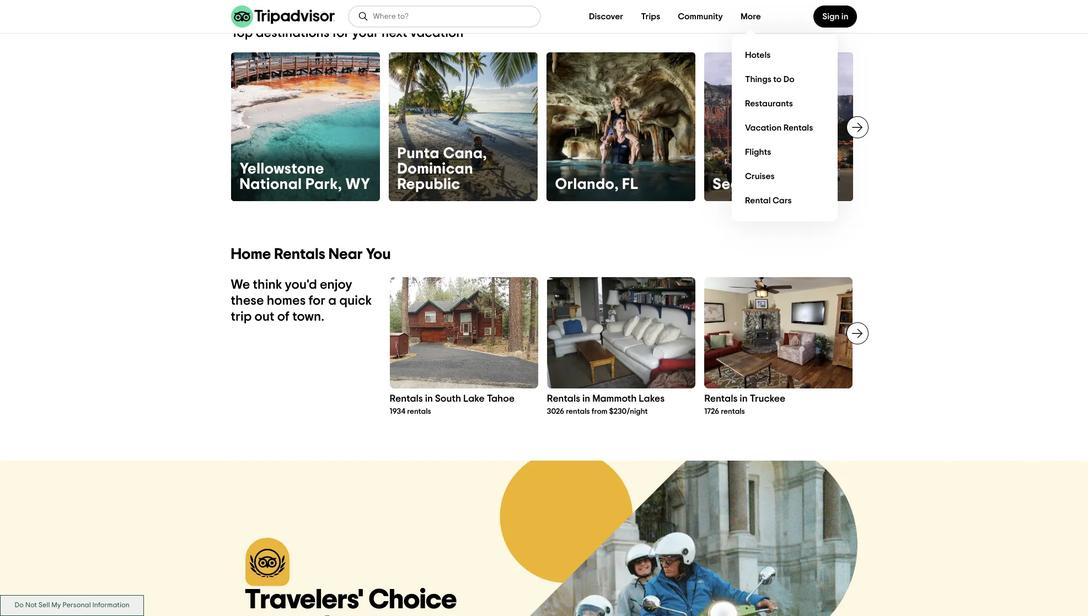 Task type: describe. For each thing, give the bounding box(es) containing it.
do inside menu
[[784, 75, 795, 84]]

these
[[231, 294, 264, 308]]

more
[[741, 12, 761, 21]]

previous image for top destinations for your next vacation
[[224, 121, 237, 134]]

1934
[[390, 408, 405, 416]]

punta cana, dominican republic
[[397, 146, 487, 192]]

town.
[[292, 310, 324, 324]]

do not sell my personal information
[[15, 602, 130, 610]]

rentals in mammoth lakes 3026 rentals from $230/night
[[547, 394, 665, 416]]

things to do
[[745, 75, 795, 84]]

dominican
[[397, 162, 473, 177]]

sedona, az link
[[704, 52, 853, 201]]

quick
[[339, 294, 372, 308]]

vacation rentals link
[[741, 116, 829, 140]]

trip
[[231, 310, 252, 324]]

orlando, fl
[[555, 177, 638, 192]]

your
[[352, 26, 379, 40]]

hotels link
[[741, 43, 829, 67]]

tripadvisor image
[[231, 6, 334, 28]]

enjoy
[[320, 278, 352, 292]]

homes
[[267, 294, 306, 308]]

trips button
[[632, 6, 669, 28]]

Search search field
[[373, 12, 531, 22]]

to
[[773, 75, 782, 84]]

discover
[[589, 12, 623, 21]]

cars
[[773, 196, 792, 205]]

community
[[678, 12, 723, 21]]

not
[[25, 602, 37, 610]]

in for rentals in mammoth lakes
[[582, 394, 590, 404]]

home
[[231, 247, 271, 262]]

from
[[592, 408, 607, 416]]

punta
[[397, 146, 439, 162]]

search image
[[358, 11, 369, 22]]

cana,
[[443, 146, 487, 162]]

more button
[[732, 6, 770, 28]]

cruises link
[[741, 164, 829, 189]]

rentals for rentals in mammoth lakes
[[547, 394, 580, 404]]

home rentals near you
[[231, 247, 391, 262]]

sell
[[38, 602, 50, 610]]

rentals in south lake tahoe 1934 rentals
[[390, 394, 515, 416]]

rental cars
[[745, 196, 792, 205]]

sign in
[[822, 12, 848, 21]]

park,
[[305, 177, 342, 192]]

you'd
[[285, 278, 317, 292]]

flights link
[[741, 140, 829, 164]]

lakes
[[639, 394, 665, 404]]

rentals in truckee 1726 rentals
[[704, 394, 785, 416]]

for inside we think you'd enjoy these homes for a quick trip out of town.
[[309, 294, 325, 308]]

community button
[[669, 6, 732, 28]]

restaurants link
[[741, 92, 829, 116]]

rentals inside rentals in truckee 1726 rentals
[[721, 408, 745, 416]]

of inside we think you'd enjoy these homes for a quick trip out of town.
[[277, 310, 290, 324]]

my
[[51, 602, 61, 610]]

rentals up you'd
[[274, 247, 325, 262]]

in for rentals in south lake tahoe
[[425, 394, 433, 404]]

personal
[[62, 602, 91, 610]]

orlando,
[[555, 177, 619, 192]]

fl
[[622, 177, 638, 192]]

lake
[[463, 394, 485, 404]]

trips
[[641, 12, 660, 21]]

discover button
[[580, 6, 632, 28]]

rentals inside "rentals in south lake tahoe 1934 rentals"
[[407, 408, 431, 416]]

truckee
[[750, 394, 785, 404]]

travelers' choice best of the best
[[245, 587, 457, 617]]

top
[[231, 26, 253, 40]]

next
[[382, 26, 407, 40]]

rental
[[745, 196, 771, 205]]



Task type: vqa. For each thing, say whether or not it's contained in the screenshot.
second "rentals"
yes



Task type: locate. For each thing, give the bounding box(es) containing it.
information
[[92, 602, 130, 610]]

rentals inside rentals in truckee 1726 rentals
[[704, 394, 738, 404]]

rental cars link
[[741, 189, 829, 213]]

out
[[255, 310, 274, 324]]

orlando, fl link
[[546, 52, 695, 201]]

in left south
[[425, 394, 433, 404]]

0 vertical spatial for
[[332, 26, 349, 40]]

top destinations for your next vacation
[[231, 26, 463, 40]]

we think you'd enjoy these homes for a quick trip out of town.
[[231, 278, 372, 324]]

1 best from the left
[[245, 614, 298, 617]]

south
[[435, 394, 461, 404]]

in inside sign in link
[[841, 12, 848, 21]]

vacation
[[410, 26, 463, 40]]

2 rentals from the left
[[566, 408, 590, 416]]

for left a
[[309, 294, 325, 308]]

2 horizontal spatial rentals
[[721, 408, 745, 416]]

1726
[[704, 408, 719, 416]]

in inside rentals in mammoth lakes 3026 rentals from $230/night
[[582, 394, 590, 404]]

vacation
[[745, 123, 782, 132]]

1 vertical spatial of
[[303, 614, 330, 617]]

sign in link
[[814, 6, 857, 28]]

1 vertical spatial do
[[15, 602, 24, 610]]

yellowstone national park, wy
[[240, 162, 370, 192]]

for
[[332, 26, 349, 40], [309, 294, 325, 308]]

0 horizontal spatial of
[[277, 310, 290, 324]]

punta cana, dominican republic link
[[389, 52, 537, 201]]

do right to
[[784, 75, 795, 84]]

menu
[[732, 34, 838, 222]]

in
[[841, 12, 848, 21], [425, 394, 433, 404], [582, 394, 590, 404], [740, 394, 748, 404]]

rentals right 1726
[[721, 408, 745, 416]]

next image
[[851, 327, 864, 340]]

0 horizontal spatial previous image
[[224, 121, 237, 134]]

1 horizontal spatial do
[[784, 75, 795, 84]]

1 horizontal spatial previous image
[[383, 327, 396, 340]]

do
[[784, 75, 795, 84], [15, 602, 24, 610]]

of down homes
[[277, 310, 290, 324]]

az
[[775, 177, 795, 192]]

sedona, az
[[713, 177, 795, 192]]

0 vertical spatial previous image
[[224, 121, 237, 134]]

we
[[231, 278, 250, 292]]

$230/night
[[609, 408, 648, 416]]

sedona,
[[713, 177, 772, 192]]

rentals inside menu
[[783, 123, 813, 132]]

2 best from the left
[[381, 614, 434, 617]]

3 rentals from the left
[[721, 408, 745, 416]]

menu containing hotels
[[732, 34, 838, 222]]

in right sign
[[841, 12, 848, 21]]

travelers'
[[245, 587, 363, 614]]

things to do link
[[741, 67, 829, 92]]

rentals inside rentals in mammoth lakes 3026 rentals from $230/night
[[547, 394, 580, 404]]

previous image
[[224, 121, 237, 134], [383, 327, 396, 340]]

rentals down restaurants link
[[783, 123, 813, 132]]

the
[[335, 614, 376, 617]]

of inside travelers' choice best of the best
[[303, 614, 330, 617]]

for left your
[[332, 26, 349, 40]]

next image
[[851, 121, 864, 134]]

yellowstone
[[240, 162, 324, 177]]

think
[[253, 278, 282, 292]]

do inside button
[[15, 602, 24, 610]]

rentals right 1934
[[407, 408, 431, 416]]

you
[[366, 247, 391, 262]]

0 vertical spatial do
[[784, 75, 795, 84]]

rentals inside "rentals in south lake tahoe 1934 rentals"
[[390, 394, 423, 404]]

mammoth
[[592, 394, 637, 404]]

0 horizontal spatial for
[[309, 294, 325, 308]]

yellowstone national park, wy link
[[231, 52, 380, 201]]

previous image for we think you'd enjoy these homes for a quick trip out of town.
[[383, 327, 396, 340]]

a
[[328, 294, 336, 308]]

1 vertical spatial for
[[309, 294, 325, 308]]

destinations
[[256, 26, 330, 40]]

1 horizontal spatial for
[[332, 26, 349, 40]]

rentals
[[783, 123, 813, 132], [274, 247, 325, 262], [390, 394, 423, 404], [547, 394, 580, 404], [704, 394, 738, 404]]

1 horizontal spatial rentals
[[566, 408, 590, 416]]

None search field
[[349, 7, 540, 26]]

rentals for rentals in truckee
[[704, 394, 738, 404]]

in left mammoth
[[582, 394, 590, 404]]

0 horizontal spatial rentals
[[407, 408, 431, 416]]

vacation rentals
[[745, 123, 813, 132]]

sign
[[822, 12, 840, 21]]

things
[[745, 75, 771, 84]]

rentals
[[407, 408, 431, 416], [566, 408, 590, 416], [721, 408, 745, 416]]

near
[[329, 247, 363, 262]]

1 horizontal spatial of
[[303, 614, 330, 617]]

of left "the"
[[303, 614, 330, 617]]

choice
[[369, 587, 457, 614]]

1 vertical spatial previous image
[[383, 327, 396, 340]]

rentals inside rentals in mammoth lakes 3026 rentals from $230/night
[[566, 408, 590, 416]]

cruises
[[745, 172, 775, 181]]

rentals up 1726
[[704, 394, 738, 404]]

rentals up 1934
[[390, 394, 423, 404]]

1 rentals from the left
[[407, 408, 431, 416]]

rentals left from
[[566, 408, 590, 416]]

0 vertical spatial of
[[277, 310, 290, 324]]

in for rentals in truckee
[[740, 394, 748, 404]]

national
[[240, 177, 302, 192]]

0 horizontal spatial best
[[245, 614, 298, 617]]

1 horizontal spatial best
[[381, 614, 434, 617]]

do not sell my personal information button
[[0, 596, 144, 617]]

0 horizontal spatial do
[[15, 602, 24, 610]]

rentals for rentals in south lake tahoe
[[390, 394, 423, 404]]

in left truckee
[[740, 394, 748, 404]]

in inside "rentals in south lake tahoe 1934 rentals"
[[425, 394, 433, 404]]

rentals up 3026
[[547, 394, 580, 404]]

flights
[[745, 148, 771, 156]]

republic
[[397, 177, 460, 192]]

best
[[245, 614, 298, 617], [381, 614, 434, 617]]

wy
[[346, 177, 370, 192]]

restaurants
[[745, 99, 793, 108]]

hotels
[[745, 50, 771, 59]]

do left not
[[15, 602, 24, 610]]

3026
[[547, 408, 564, 416]]

in inside rentals in truckee 1726 rentals
[[740, 394, 748, 404]]

tahoe
[[487, 394, 515, 404]]

of
[[277, 310, 290, 324], [303, 614, 330, 617]]



